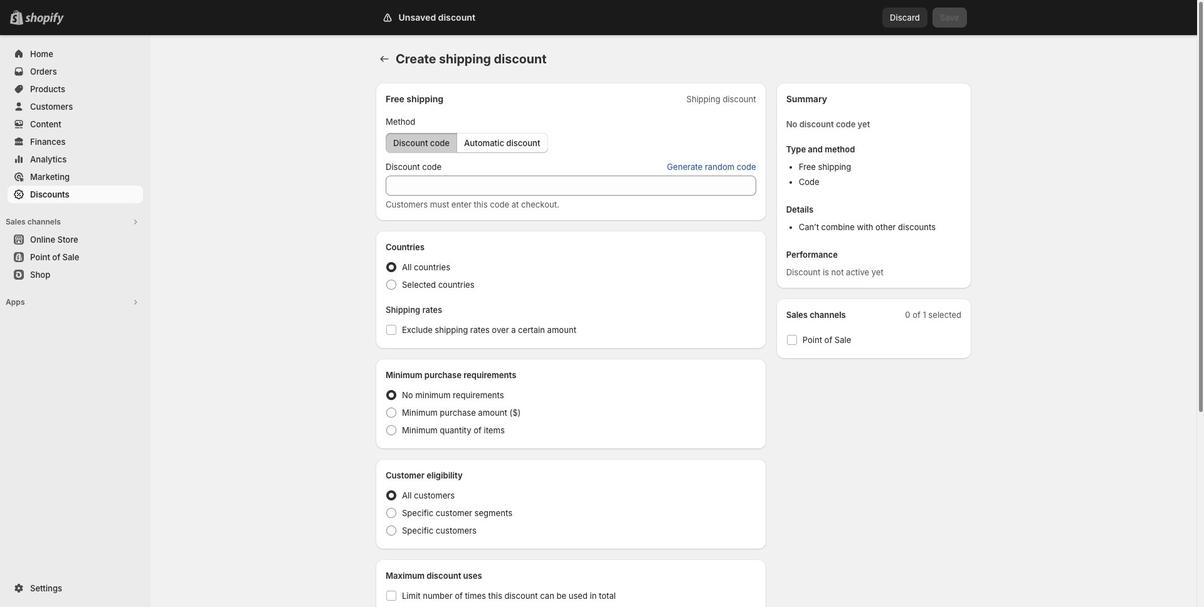 Task type: locate. For each thing, give the bounding box(es) containing it.
None text field
[[386, 176, 756, 196]]

shopify image
[[25, 13, 64, 25]]



